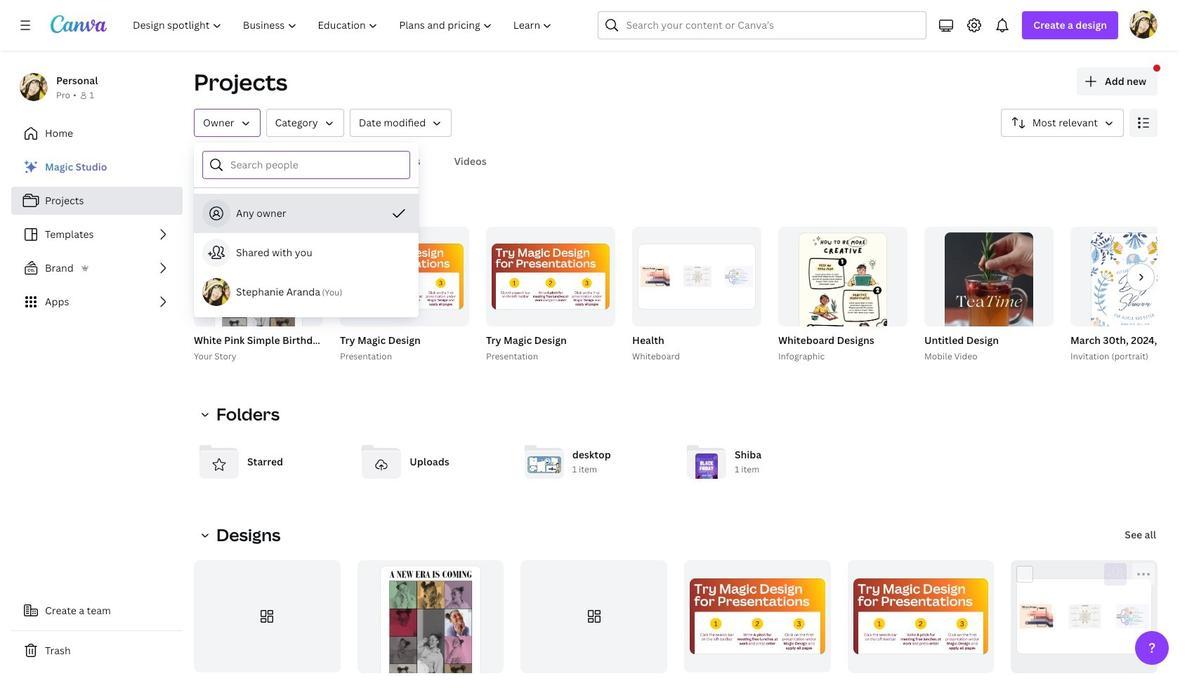 Task type: vqa. For each thing, say whether or not it's contained in the screenshot.
Search people SEARCH BOX
yes



Task type: locate. For each thing, give the bounding box(es) containing it.
1 option from the top
[[194, 194, 419, 233]]

2 option from the top
[[194, 233, 419, 273]]

group
[[191, 227, 479, 390], [337, 227, 469, 364], [340, 227, 469, 327], [483, 227, 615, 364], [486, 227, 615, 327], [629, 227, 761, 364], [632, 227, 761, 327], [776, 227, 908, 454], [778, 227, 908, 454], [922, 227, 1054, 390], [924, 227, 1054, 390], [1068, 227, 1180, 364], [1071, 227, 1180, 356], [194, 561, 340, 673], [357, 561, 504, 676], [357, 561, 504, 676], [521, 561, 667, 673], [684, 561, 831, 673], [848, 561, 994, 673], [1011, 561, 1158, 676], [1011, 561, 1158, 673]]

None search field
[[598, 11, 927, 39]]

list box
[[194, 194, 419, 312]]

list
[[11, 153, 183, 316]]

stephanie aranda image
[[1130, 11, 1158, 39]]

option
[[194, 194, 419, 233], [194, 233, 419, 273], [194, 273, 419, 312]]



Task type: describe. For each thing, give the bounding box(es) containing it.
Category button
[[266, 109, 344, 137]]

Search search field
[[626, 12, 899, 39]]

Date modified button
[[350, 109, 452, 137]]

Owner button
[[194, 109, 260, 137]]

3 option from the top
[[194, 273, 419, 312]]

top level navigation element
[[124, 11, 564, 39]]

Search people search field
[[230, 152, 401, 178]]

Sort by button
[[1001, 109, 1124, 137]]



